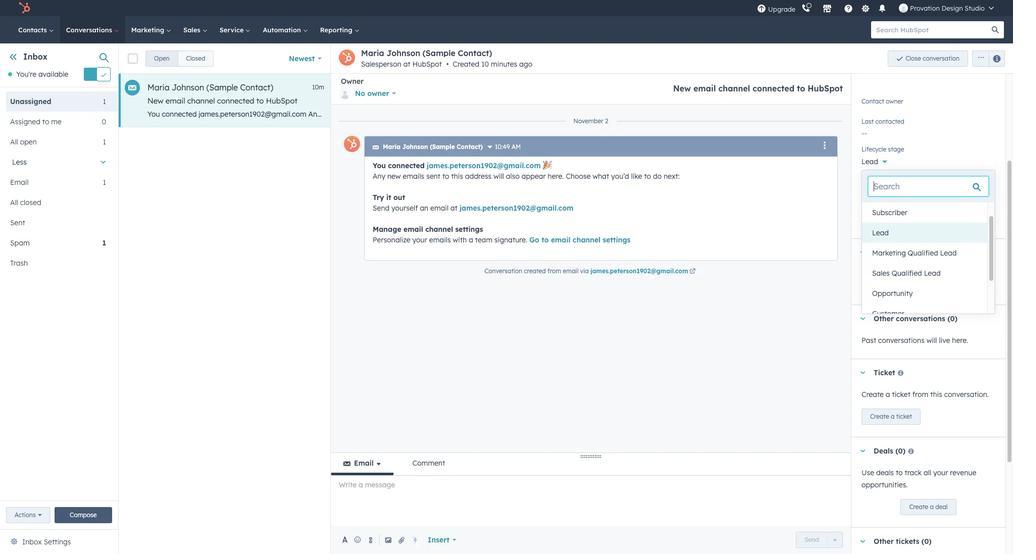 Task type: describe. For each thing, give the bounding box(es) containing it.
send inside button
[[805, 536, 820, 544]]

contact) inside email from maria johnson (sample contact) with subject new email channel connected to hubspot row
[[240, 82, 273, 92]]

contact) inside maria johnson (sample contact) salesperson at hubspot • created 10 minutes ago
[[458, 48, 493, 58]]

comment
[[413, 459, 445, 468]]

marketplaces button
[[817, 0, 838, 16]]

actions
[[15, 511, 36, 519]]

2
[[605, 117, 609, 125]]

go to email channel settings link
[[530, 236, 631, 245]]

manage
[[373, 225, 402, 234]]

closed
[[20, 198, 41, 207]]

more info image
[[487, 145, 493, 151]]

any inside new email channel connected to hubspot you connected james.peterson1902@gmail.com any new emails sent to this address will also appear here. choose what you'd like to do next:  try it out send yourself an email at <a href = 'mailto:james.p
[[309, 110, 321, 119]]

1 for email
[[103, 178, 106, 187]]

customer button
[[863, 304, 988, 324]]

any inside you connected james.peterson1902@gmail.com 🎉 any new emails sent to this address will also appear here. choose what you'd like to do next:
[[373, 172, 386, 181]]

try inside new email channel connected to hubspot you connected james.peterson1902@gmail.com any new emails sent to this address will also appear here. choose what you'd like to do next:  try it out send yourself an email at <a href = 'mailto:james.p
[[618, 110, 628, 119]]

also inside new email channel connected to hubspot you connected james.peterson1902@gmail.com any new emails sent to this address will also appear here. choose what you'd like to do next:  try it out send yourself an email at <a href = 'mailto:james.p
[[442, 110, 456, 119]]

manage email channel settings personalize your emails with a team signature. go to email channel settings
[[373, 225, 631, 245]]

salesperson
[[361, 60, 402, 69]]

provation design studio button
[[894, 0, 1001, 16]]

assigned to me
[[10, 117, 62, 127]]

contact
[[862, 98, 885, 105]]

conversation.
[[945, 390, 990, 399]]

minutes
[[491, 60, 518, 69]]

what inside you connected james.peterson1902@gmail.com 🎉 any new emails sent to this address will also appear here. choose what you'd like to do next:
[[593, 172, 610, 181]]

deals
[[874, 447, 894, 456]]

qualified for marketing
[[908, 249, 939, 258]]

see
[[862, 270, 874, 279]]

2 vertical spatial will
[[927, 336, 938, 345]]

address inside new email channel connected to hubspot you connected james.peterson1902@gmail.com any new emails sent to this address will also appear here. choose what you'd like to do next:  try it out send yourself an email at <a href = 'mailto:james.p
[[401, 110, 427, 119]]

automation
[[263, 26, 303, 34]]

stage
[[889, 146, 905, 153]]

next: inside you connected james.peterson1902@gmail.com 🎉 any new emails sent to this address will also appear here. choose what you'd like to do next:
[[664, 172, 680, 181]]

2 vertical spatial maria
[[383, 143, 401, 151]]

sent button
[[6, 213, 106, 233]]

at inside "try it out send yourself an email at james.peterson1902@gmail.com"
[[451, 204, 458, 213]]

hubspot inside maria johnson (sample contact) salesperson at hubspot • created 10 minutes ago
[[413, 60, 442, 69]]

ticket
[[874, 369, 896, 378]]

automation link
[[257, 16, 314, 43]]

notifications button
[[874, 0, 892, 16]]

lead left 'status'
[[862, 181, 876, 189]]

other tickets (0)
[[874, 537, 932, 546]]

this inside see the businesses or organizations associated with this record.
[[916, 282, 928, 291]]

•
[[447, 60, 449, 69]]

at inside new email channel connected to hubspot you connected james.peterson1902@gmail.com any new emails sent to this address will also appear here. choose what you'd like to do next:  try it out send yourself an email at <a href = 'mailto:james.p
[[727, 110, 734, 119]]

to inside use deals to track all your revenue opportunities.
[[897, 469, 903, 478]]

1 for unassigned
[[103, 97, 106, 106]]

maria inside row
[[148, 82, 170, 92]]

other tickets (0) button
[[852, 528, 996, 554]]

lead inside popup button
[[862, 157, 879, 166]]

other conversations (0) button
[[852, 305, 996, 333]]

this down ticket dropdown button
[[931, 390, 943, 399]]

owner for contact owner no owner
[[887, 98, 904, 105]]

an inside "try it out send yourself an email at james.peterson1902@gmail.com"
[[420, 204, 429, 213]]

will inside you connected james.peterson1902@gmail.com 🎉 any new emails sent to this address will also appear here. choose what you'd like to do next:
[[494, 172, 504, 181]]

it inside new email channel connected to hubspot you connected james.peterson1902@gmail.com any new emails sent to this address will also appear here. choose what you'd like to do next:  try it out send yourself an email at <a href = 'mailto:james.p
[[630, 110, 634, 119]]

conversations for other
[[897, 314, 946, 324]]

marketplaces image
[[823, 5, 832, 14]]

channel for new email channel connected to hubspot you connected james.peterson1902@gmail.com any new emails sent to this address will also appear here. choose what you'd like to do next:  try it out send yourself an email at <a href = 'mailto:james.p
[[187, 96, 215, 106]]

companies (0)
[[874, 248, 926, 257]]

conversation
[[923, 54, 960, 62]]

last contacted
[[862, 118, 905, 125]]

lead up organizations
[[941, 249, 957, 258]]

create for create a deal
[[910, 503, 929, 511]]

address inside you connected james.peterson1902@gmail.com 🎉 any new emails sent to this address will also appear here. choose what you'd like to do next:
[[465, 172, 492, 181]]

<a
[[736, 110, 744, 119]]

0
[[102, 117, 106, 127]]

your for all
[[934, 469, 949, 478]]

0 horizontal spatial settings
[[456, 225, 483, 234]]

sales link
[[177, 16, 214, 43]]

signature.
[[495, 236, 528, 245]]

2 vertical spatial johnson
[[403, 143, 428, 151]]

deals
[[877, 469, 895, 478]]

all open
[[10, 138, 37, 147]]

Closed button
[[178, 50, 214, 66]]

last
[[862, 118, 874, 125]]

ticket for create a ticket from this conversation.
[[893, 390, 911, 399]]

ticket button
[[852, 359, 996, 387]]

hubspot for new email channel connected to hubspot you connected james.peterson1902@gmail.com any new emails sent to this address will also appear here. choose what you'd like to do next:  try it out send yourself an email at <a href = 'mailto:james.p
[[266, 96, 298, 106]]

service link
[[214, 16, 257, 43]]

create a deal
[[910, 503, 948, 511]]

upgrade
[[769, 5, 796, 13]]

associated
[[862, 282, 899, 291]]

0 vertical spatial email
[[10, 178, 29, 187]]

hubspot image
[[18, 2, 30, 14]]

newest button
[[283, 48, 328, 68]]

compose button
[[54, 507, 112, 524]]

conversation
[[485, 267, 523, 275]]

calling icon button
[[798, 2, 815, 15]]

legal
[[862, 209, 878, 216]]

lifecycle
[[862, 146, 887, 153]]

no owner
[[355, 89, 389, 98]]

owner
[[341, 77, 364, 86]]

past conversations will live here.
[[862, 336, 969, 345]]

lead button
[[863, 223, 988, 243]]

reporting link
[[314, 16, 366, 43]]

what inside new email channel connected to hubspot you connected james.peterson1902@gmail.com any new emails sent to this address will also appear here. choose what you'd like to do next:  try it out send yourself an email at <a href = 'mailto:james.p
[[529, 110, 545, 119]]

with inside see the businesses or organizations associated with this record.
[[901, 282, 915, 291]]

to inside manage email channel settings personalize your emails with a team signature. go to email channel settings
[[542, 236, 549, 245]]

november
[[574, 117, 604, 125]]

businesses
[[889, 270, 925, 279]]

available
[[38, 70, 68, 79]]

subscriber
[[873, 208, 908, 217]]

newest
[[289, 54, 315, 63]]

this inside new email channel connected to hubspot you connected james.peterson1902@gmail.com any new emails sent to this address will also appear here. choose what you'd like to do next:  try it out send yourself an email at <a href = 'mailto:james.p
[[387, 110, 399, 119]]

send group
[[797, 532, 843, 548]]

team
[[475, 236, 493, 245]]

notifications image
[[878, 5, 887, 14]]

caret image for "other conversations (0)" dropdown button
[[860, 318, 866, 320]]

send inside "try it out send yourself an email at james.peterson1902@gmail.com"
[[373, 204, 390, 213]]

here. inside you connected james.peterson1902@gmail.com 🎉 any new emails sent to this address will also appear here. choose what you'd like to do next:
[[548, 172, 564, 181]]

list box containing subscriber
[[863, 203, 996, 324]]

2 vertical spatial (sample
[[430, 143, 455, 151]]

conversations
[[66, 26, 114, 34]]

all for all open
[[10, 138, 18, 147]]

trash button
[[6, 253, 106, 274]]

maria inside maria johnson (sample contact) salesperson at hubspot • created 10 minutes ago
[[361, 48, 385, 58]]

conversation created from email via
[[485, 267, 591, 275]]

a inside manage email channel settings personalize your emails with a team signature. go to email channel settings
[[469, 236, 473, 245]]

new inside you connected james.peterson1902@gmail.com 🎉 any new emails sent to this address will also appear here. choose what you'd like to do next:
[[388, 172, 401, 181]]

studio
[[965, 4, 985, 12]]

choose inside new email channel connected to hubspot you connected james.peterson1902@gmail.com any new emails sent to this address will also appear here. choose what you'd like to do next:  try it out send yourself an email at <a href = 'mailto:james.p
[[502, 110, 527, 119]]

create a ticket button
[[862, 409, 921, 425]]

yourself inside new email channel connected to hubspot you connected james.peterson1902@gmail.com any new emails sent to this address will also appear here. choose what you'd like to do next:  try it out send yourself an email at <a href = 'mailto:james.p
[[668, 110, 694, 119]]

spam
[[10, 239, 30, 248]]

2 group from the left
[[969, 50, 1006, 66]]

(0) right deals on the right of page
[[896, 447, 906, 456]]

1 vertical spatial from
[[913, 390, 929, 399]]

search image
[[993, 26, 1000, 33]]

create for create a ticket from this conversation.
[[862, 390, 884, 399]]

1 vertical spatial settings
[[603, 236, 631, 245]]

main content containing maria johnson (sample contact)
[[119, 0, 1014, 554]]

2 vertical spatial here.
[[953, 336, 969, 345]]

opportunities.
[[862, 481, 908, 490]]

deals (0) button
[[852, 438, 996, 465]]

james peterson image
[[900, 4, 909, 13]]

settings image
[[861, 4, 871, 13]]

lifecycle stage
[[862, 146, 905, 153]]

or
[[927, 270, 934, 279]]

hubspot link
[[12, 2, 38, 14]]

settings link
[[860, 3, 872, 13]]

all closed
[[10, 198, 41, 207]]

Search HubSpot search field
[[872, 21, 996, 38]]

marketing qualified lead button
[[863, 243, 988, 263]]

(0) right the tickets
[[922, 537, 932, 546]]

a for create a ticket
[[891, 413, 895, 421]]

trash
[[10, 259, 28, 268]]

link opens in a new window image
[[690, 267, 696, 276]]

caret image for the deals (0) dropdown button
[[860, 450, 866, 453]]

1 vertical spatial james.peterson1902@gmail.com link
[[460, 204, 574, 213]]

lead status
[[862, 181, 896, 189]]

close conversation
[[906, 54, 960, 62]]

live
[[940, 336, 951, 345]]

use
[[862, 469, 875, 478]]

sales qualified lead button
[[863, 263, 988, 284]]

new for new email channel connected to hubspot
[[674, 83, 691, 93]]

opportunity button
[[863, 284, 988, 304]]

opportunity
[[873, 289, 913, 298]]

out inside new email channel connected to hubspot you connected james.peterson1902@gmail.com any new emails sent to this address will also appear here. choose what you'd like to do next:  try it out send yourself an email at <a href = 'mailto:james.p
[[636, 110, 647, 119]]

out inside "try it out send yourself an email at james.peterson1902@gmail.com"
[[394, 193, 405, 202]]

10:49 am
[[495, 143, 521, 151]]

2 vertical spatial james.peterson1902@gmail.com link
[[591, 267, 698, 276]]



Task type: vqa. For each thing, say whether or not it's contained in the screenshot.
by
no



Task type: locate. For each thing, give the bounding box(es) containing it.
caret image left the ticket
[[860, 372, 866, 374]]

data
[[966, 209, 980, 216]]

try right the 2
[[618, 110, 628, 119]]

created
[[524, 267, 546, 275]]

0 horizontal spatial appear
[[458, 110, 482, 119]]

any
[[309, 110, 321, 119], [373, 172, 386, 181]]

owner up last contacted
[[874, 102, 894, 111]]

you're
[[16, 70, 36, 79]]

hubspot down 'newest'
[[266, 96, 298, 106]]

hubspot up ''mailto:james.p'
[[808, 83, 843, 93]]

0 vertical spatial other
[[874, 314, 894, 324]]

record.
[[930, 282, 953, 291]]

(sample inside row
[[207, 82, 238, 92]]

it
[[630, 110, 634, 119], [387, 193, 392, 202]]

reporting
[[320, 26, 355, 34]]

johnson inside maria johnson (sample contact) salesperson at hubspot • created 10 minutes ago
[[387, 48, 421, 58]]

1 vertical spatial any
[[373, 172, 386, 181]]

caret image inside the deals (0) dropdown button
[[860, 450, 866, 453]]

1 horizontal spatial you'd
[[612, 172, 630, 181]]

(sample down closed "button"
[[207, 82, 238, 92]]

your inside manage email channel settings personalize your emails with a team signature. go to email channel settings
[[413, 236, 428, 245]]

0 vertical spatial maria johnson (sample contact)
[[148, 82, 273, 92]]

also inside you connected james.peterson1902@gmail.com 🎉 any new emails sent to this address will also appear here. choose what you'd like to do next:
[[506, 172, 520, 181]]

all for all closed
[[10, 198, 18, 207]]

1 horizontal spatial what
[[593, 172, 610, 181]]

inbox settings link
[[22, 536, 71, 548]]

marketing inside button
[[873, 249, 907, 258]]

1 caret image from the top
[[860, 318, 866, 320]]

group down the sales link
[[146, 50, 214, 66]]

1 vertical spatial do
[[653, 172, 662, 181]]

will inside new email channel connected to hubspot you connected james.peterson1902@gmail.com any new emails sent to this address will also appear here. choose what you'd like to do next:  try it out send yourself an email at <a href = 'mailto:james.p
[[429, 110, 440, 119]]

Last contacted text field
[[862, 124, 996, 140]]

here. right live
[[953, 336, 969, 345]]

from right created
[[548, 267, 562, 275]]

1 vertical spatial send
[[373, 204, 390, 213]]

caret image inside "companies (0)" dropdown button
[[860, 252, 866, 254]]

yourself inside "try it out send yourself an email at james.peterson1902@gmail.com"
[[392, 204, 418, 213]]

0 vertical spatial maria
[[361, 48, 385, 58]]

0 vertical spatial next:
[[600, 110, 616, 119]]

november 2
[[574, 117, 609, 125]]

ticket down create a ticket from this conversation.
[[897, 413, 913, 421]]

1 vertical spatial johnson
[[172, 82, 204, 92]]

1 horizontal spatial an
[[696, 110, 705, 119]]

1 vertical spatial choose
[[566, 172, 591, 181]]

will
[[429, 110, 440, 119], [494, 172, 504, 181], [927, 336, 938, 345]]

0 vertical spatial ticket
[[893, 390, 911, 399]]

1 vertical spatial address
[[465, 172, 492, 181]]

emails inside new email channel connected to hubspot you connected james.peterson1902@gmail.com any new emails sent to this address will also appear here. choose what you'd like to do next:  try it out send yourself an email at <a href = 'mailto:james.p
[[339, 110, 360, 119]]

'mailto:james.p
[[767, 110, 817, 119]]

all inside button
[[10, 198, 18, 207]]

sales
[[183, 26, 202, 34], [873, 269, 890, 278]]

new email channel connected to hubspot you connected james.peterson1902@gmail.com any new emails sent to this address will also appear here. choose what you'd like to do next:  try it out send yourself an email at <a href = 'mailto:james.p
[[148, 96, 817, 119]]

1 vertical spatial sales
[[873, 269, 890, 278]]

1 horizontal spatial with
[[901, 282, 915, 291]]

create
[[862, 390, 884, 399], [871, 413, 890, 421], [910, 503, 929, 511]]

calling icon image
[[802, 4, 811, 13]]

you
[[148, 110, 160, 119], [373, 161, 386, 170]]

associated deals region
[[862, 467, 996, 516]]

assigned
[[10, 117, 40, 127]]

other left the tickets
[[874, 537, 894, 546]]

other for other tickets (0)
[[874, 537, 894, 546]]

2 caret image from the top
[[860, 450, 866, 453]]

email inside button
[[354, 459, 374, 468]]

you inside new email channel connected to hubspot you connected james.peterson1902@gmail.com any new emails sent to this address will also appear here. choose what you'd like to do next:  try it out send yourself an email at <a href = 'mailto:james.p
[[148, 110, 160, 119]]

channel up via
[[573, 236, 601, 245]]

0 horizontal spatial from
[[548, 267, 562, 275]]

caret image inside other tickets (0) dropdown button
[[860, 541, 866, 543]]

0 vertical spatial from
[[548, 267, 562, 275]]

contact)
[[458, 48, 493, 58], [240, 82, 273, 92], [457, 143, 483, 151]]

sales for sales
[[183, 26, 202, 34]]

0 vertical spatial address
[[401, 110, 427, 119]]

create inside button
[[910, 503, 929, 511]]

an inside new email channel connected to hubspot you connected james.peterson1902@gmail.com any new emails sent to this address will also appear here. choose what you'd like to do next:  try it out send yourself an email at <a href = 'mailto:james.p
[[696, 110, 705, 119]]

owner for no owner
[[368, 89, 389, 98]]

with down businesses on the right of page
[[901, 282, 915, 291]]

you're available
[[16, 70, 68, 79]]

maria johnson (sample contact) inside row
[[148, 82, 273, 92]]

personalize
[[373, 236, 411, 245]]

owner up contacted
[[887, 98, 904, 105]]

a for create a deal
[[931, 503, 934, 511]]

0 horizontal spatial emails
[[339, 110, 360, 119]]

design
[[942, 4, 964, 12]]

0 horizontal spatial new
[[323, 110, 337, 119]]

owner inside popup button
[[368, 89, 389, 98]]

0 vertical spatial sent
[[362, 110, 376, 119]]

0 vertical spatial here.
[[484, 110, 500, 119]]

other for other conversations (0)
[[874, 314, 894, 324]]

caret image left deals on the right of page
[[860, 450, 866, 453]]

new email channel connected to hubspot
[[674, 83, 843, 93]]

send inside new email channel connected to hubspot you connected james.peterson1902@gmail.com any new emails sent to this address will also appear here. choose what you'd like to do next:  try it out send yourself an email at <a href = 'mailto:james.p
[[649, 110, 666, 119]]

track
[[905, 469, 922, 478]]

caret image up see
[[860, 252, 866, 254]]

address
[[401, 110, 427, 119], [465, 172, 492, 181]]

emails for you
[[403, 172, 425, 181]]

list box
[[863, 203, 996, 324]]

next: inside new email channel connected to hubspot you connected james.peterson1902@gmail.com any new emails sent to this address will also appear here. choose what you'd like to do next:  try it out send yourself an email at <a href = 'mailto:james.p
[[600, 110, 616, 119]]

2 other from the top
[[874, 537, 894, 546]]

1 vertical spatial email
[[354, 459, 374, 468]]

provation
[[911, 4, 940, 12]]

this down or
[[916, 282, 928, 291]]

0 horizontal spatial an
[[420, 204, 429, 213]]

0 vertical spatial do
[[589, 110, 598, 119]]

no inside contact owner no owner
[[862, 102, 872, 111]]

all closed button
[[6, 193, 106, 213]]

group
[[146, 50, 214, 66], [969, 50, 1006, 66]]

lead down "basis"
[[873, 228, 889, 238]]

0 vertical spatial also
[[442, 110, 456, 119]]

1 vertical spatial appear
[[522, 172, 546, 181]]

0 vertical spatial an
[[696, 110, 705, 119]]

new email channel connected to hubspot heading
[[674, 83, 843, 93]]

ticket up create a ticket
[[893, 390, 911, 399]]

no owner button up 'last contacted' text box
[[862, 96, 996, 113]]

menu
[[757, 0, 1002, 16]]

1 for all open
[[103, 138, 106, 147]]

2 vertical spatial contact)
[[457, 143, 483, 151]]

caret image for companies (0)
[[860, 252, 866, 254]]

out right the 2
[[636, 110, 647, 119]]

0 vertical spatial johnson
[[387, 48, 421, 58]]

this
[[387, 110, 399, 119], [452, 172, 463, 181], [916, 282, 928, 291], [931, 390, 943, 399]]

this inside you connected james.peterson1902@gmail.com 🎉 any new emails sent to this address will also appear here. choose what you'd like to do next:
[[452, 172, 463, 181]]

menu containing provation design studio
[[757, 0, 1002, 16]]

companies (0) button
[[852, 239, 996, 266]]

new
[[674, 83, 691, 93], [148, 96, 164, 106]]

1 vertical spatial caret image
[[860, 450, 866, 453]]

a left deal
[[931, 503, 934, 511]]

a down the ticket
[[886, 390, 891, 399]]

a inside create a ticket button
[[891, 413, 895, 421]]

0 vertical spatial it
[[630, 110, 634, 119]]

1 vertical spatial marketing
[[873, 249, 907, 258]]

1 vertical spatial here.
[[548, 172, 564, 181]]

connected inside you connected james.peterson1902@gmail.com 🎉 any new emails sent to this address will also appear here. choose what you'd like to do next:
[[388, 161, 425, 170]]

inbox for inbox settings
[[22, 538, 42, 547]]

0 horizontal spatial marketing
[[131, 26, 166, 34]]

1 vertical spatial what
[[593, 172, 610, 181]]

caret image
[[860, 252, 866, 254], [860, 372, 866, 374], [860, 541, 866, 543]]

upgrade image
[[758, 4, 767, 13]]

hubspot left •
[[413, 60, 442, 69]]

inbox for inbox
[[23, 52, 48, 62]]

inbox settings
[[22, 538, 71, 547]]

inbox
[[23, 52, 48, 62], [22, 538, 42, 547]]

a for create a ticket from this conversation.
[[886, 390, 891, 399]]

0 horizontal spatial address
[[401, 110, 427, 119]]

caret image for other tickets (0)
[[860, 541, 866, 543]]

johnson inside row
[[172, 82, 204, 92]]

(0) up live
[[948, 314, 958, 324]]

all left closed
[[10, 198, 18, 207]]

email inside "try it out send yourself an email at james.peterson1902@gmail.com"
[[431, 204, 449, 213]]

revenue
[[951, 469, 977, 478]]

you're available image
[[8, 72, 12, 76]]

actions button
[[6, 507, 50, 524]]

1 other from the top
[[874, 314, 894, 324]]

appear inside new email channel connected to hubspot you connected james.peterson1902@gmail.com any new emails sent to this address will also appear here. choose what you'd like to do next:  try it out send yourself an email at <a href = 'mailto:james.p
[[458, 110, 482, 119]]

create a ticket from this conversation.
[[862, 390, 990, 399]]

what
[[529, 110, 545, 119], [593, 172, 610, 181]]

me
[[51, 117, 62, 127]]

sent up "try it out send yourself an email at james.peterson1902@gmail.com"
[[427, 172, 441, 181]]

0 vertical spatial james.peterson1902@gmail.com link
[[427, 161, 541, 170]]

james.peterson1902@gmail.com link
[[427, 161, 541, 170], [460, 204, 574, 213], [591, 267, 698, 276]]

1 vertical spatial no
[[862, 102, 872, 111]]

channel
[[719, 83, 751, 93], [187, 96, 215, 106], [426, 225, 453, 234], [573, 236, 601, 245]]

with inside manage email channel settings personalize your emails with a team signature. go to email channel settings
[[453, 236, 467, 245]]

0 horizontal spatial you
[[148, 110, 160, 119]]

open
[[20, 138, 37, 147]]

at inside maria johnson (sample contact) salesperson at hubspot • created 10 minutes ago
[[404, 60, 411, 69]]

channel down "try it out send yourself an email at james.peterson1902@gmail.com"
[[426, 225, 453, 234]]

create for create a ticket
[[871, 413, 890, 421]]

0 horizontal spatial send
[[373, 204, 390, 213]]

channel up <a
[[719, 83, 751, 93]]

(sample left the more info image
[[430, 143, 455, 151]]

also down •
[[442, 110, 456, 119]]

channel for manage email channel settings personalize your emails with a team signature. go to email channel settings
[[426, 225, 453, 234]]

send button
[[797, 532, 828, 548]]

settings
[[44, 538, 71, 547]]

do inside new email channel connected to hubspot you connected james.peterson1902@gmail.com any new emails sent to this address will also appear here. choose what you'd like to do next:  try it out send yourself an email at <a href = 'mailto:james.p
[[589, 110, 598, 119]]

do inside you connected james.peterson1902@gmail.com 🎉 any new emails sent to this address will also appear here. choose what you'd like to do next:
[[653, 172, 662, 181]]

0 horizontal spatial hubspot
[[266, 96, 298, 106]]

email
[[10, 178, 29, 187], [354, 459, 374, 468]]

0 vertical spatial like
[[567, 110, 578, 119]]

out up manage
[[394, 193, 405, 202]]

1 vertical spatial emails
[[403, 172, 425, 181]]

0 horizontal spatial will
[[429, 110, 440, 119]]

3 caret image from the top
[[860, 541, 866, 543]]

email from maria johnson (sample contact) with subject new email channel connected to hubspot row
[[119, 74, 817, 127]]

group containing open
[[146, 50, 214, 66]]

try
[[618, 110, 628, 119], [373, 193, 384, 202]]

channel for new email channel connected to hubspot
[[719, 83, 751, 93]]

james.peterson1902@gmail.com inside new email channel connected to hubspot you connected james.peterson1902@gmail.com any new emails sent to this address will also appear here. choose what you'd like to do next:  try it out send yourself an email at <a href = 'mailto:james.p
[[199, 110, 307, 119]]

caret image left other tickets (0)
[[860, 541, 866, 543]]

(sample inside maria johnson (sample contact) salesperson at hubspot • created 10 minutes ago
[[423, 48, 456, 58]]

an
[[696, 110, 705, 119], [420, 204, 429, 213]]

your right 'personalize'
[[413, 236, 428, 245]]

ago
[[520, 60, 533, 69]]

qualified inside marketing qualified lead button
[[908, 249, 939, 258]]

1 all from the top
[[10, 138, 18, 147]]

1 caret image from the top
[[860, 252, 866, 254]]

like inside you connected james.peterson1902@gmail.com 🎉 any new emails sent to this address will also appear here. choose what you'd like to do next:
[[632, 172, 643, 181]]

1 horizontal spatial will
[[494, 172, 504, 181]]

no owner button for contact owner
[[862, 96, 996, 113]]

1 vertical spatial ticket
[[897, 413, 913, 421]]

create a ticket
[[871, 413, 913, 421]]

0 vertical spatial settings
[[456, 225, 483, 234]]

sent inside new email channel connected to hubspot you connected james.peterson1902@gmail.com any new emails sent to this address will also appear here. choose what you'd like to do next:  try it out send yourself an email at <a href = 'mailto:james.p
[[362, 110, 376, 119]]

0 horizontal spatial next:
[[600, 110, 616, 119]]

Search search field
[[869, 176, 990, 197]]

comment button
[[400, 453, 458, 476]]

link opens in a new window image
[[690, 269, 696, 275]]

2 vertical spatial send
[[805, 536, 820, 544]]

james.peterson1902@gmail.com inside you connected james.peterson1902@gmail.com 🎉 any new emails sent to this address will also appear here. choose what you'd like to do next:
[[427, 161, 541, 170]]

0 horizontal spatial also
[[442, 110, 456, 119]]

1 vertical spatial (sample
[[207, 82, 238, 92]]

0 horizontal spatial do
[[589, 110, 598, 119]]

sent inside you connected james.peterson1902@gmail.com 🎉 any new emails sent to this address will also appear here. choose what you'd like to do next:
[[427, 172, 441, 181]]

channel down closed "button"
[[187, 96, 215, 106]]

1 horizontal spatial hubspot
[[413, 60, 442, 69]]

marketing link
[[125, 16, 177, 43]]

0 vertical spatial out
[[636, 110, 647, 119]]

no owner button down salesperson
[[339, 86, 396, 101]]

2 caret image from the top
[[860, 372, 866, 374]]

search button
[[988, 21, 1005, 38]]

try inside "try it out send yourself an email at james.peterson1902@gmail.com"
[[373, 193, 384, 202]]

here. inside new email channel connected to hubspot you connected james.peterson1902@gmail.com any new emails sent to this address will also appear here. choose what you'd like to do next:  try it out send yourself an email at <a href = 'mailto:james.p
[[484, 110, 500, 119]]

inbox left settings
[[22, 538, 42, 547]]

1 horizontal spatial yourself
[[668, 110, 694, 119]]

caret image inside "other conversations (0)" dropdown button
[[860, 318, 866, 320]]

create up deals on the right of page
[[871, 413, 890, 421]]

conversations for past
[[879, 336, 925, 345]]

other
[[874, 314, 894, 324], [874, 537, 894, 546]]

0 vertical spatial any
[[309, 110, 321, 119]]

1 horizontal spatial maria johnson (sample contact)
[[383, 143, 483, 151]]

1 horizontal spatial new
[[388, 172, 401, 181]]

you inside you connected james.peterson1902@gmail.com 🎉 any new emails sent to this address will also appear here. choose what you'd like to do next:
[[373, 161, 386, 170]]

your inside use deals to track all your revenue opportunities.
[[934, 469, 949, 478]]

appear inside you connected james.peterson1902@gmail.com 🎉 any new emails sent to this address will also appear here. choose what you'd like to do next:
[[522, 172, 546, 181]]

2 horizontal spatial at
[[727, 110, 734, 119]]

you'd inside you connected james.peterson1902@gmail.com 🎉 any new emails sent to this address will also appear here. choose what you'd like to do next:
[[612, 172, 630, 181]]

marketing up the
[[873, 249, 907, 258]]

10:49
[[495, 143, 510, 151]]

conversations down other conversations (0)
[[879, 336, 925, 345]]

create inside button
[[871, 413, 890, 421]]

sent down "no owner"
[[362, 110, 376, 119]]

emails for manage
[[430, 236, 451, 245]]

0 horizontal spatial what
[[529, 110, 545, 119]]

0 horizontal spatial no
[[355, 89, 365, 98]]

also down am
[[506, 172, 520, 181]]

a up deals (0)
[[891, 413, 895, 421]]

channel inside new email channel connected to hubspot you connected james.peterson1902@gmail.com any new emails sent to this address will also appear here. choose what you'd like to do next:  try it out send yourself an email at <a href = 'mailto:james.p
[[187, 96, 215, 106]]

lead down lifecycle
[[862, 157, 879, 166]]

try it out send yourself an email at james.peterson1902@gmail.com
[[373, 193, 574, 213]]

0 vertical spatial all
[[10, 138, 18, 147]]

0 vertical spatial at
[[404, 60, 411, 69]]

0 vertical spatial new
[[323, 110, 337, 119]]

it inside "try it out send yourself an email at james.peterson1902@gmail.com"
[[387, 193, 392, 202]]

1 horizontal spatial next:
[[664, 172, 680, 181]]

a
[[469, 236, 473, 245], [886, 390, 891, 399], [891, 413, 895, 421], [931, 503, 934, 511]]

(0) down lead button
[[916, 248, 926, 257]]

all left open
[[10, 138, 18, 147]]

1 vertical spatial it
[[387, 193, 392, 202]]

sent
[[362, 110, 376, 119], [427, 172, 441, 181]]

sales qualified lead
[[873, 269, 941, 278]]

conversations link
[[60, 16, 125, 43]]

2 vertical spatial emails
[[430, 236, 451, 245]]

0 horizontal spatial here.
[[484, 110, 500, 119]]

other up past on the right bottom of page
[[874, 314, 894, 324]]

tickets
[[897, 537, 920, 546]]

james.peterson1902@gmail.com inside "try it out send yourself an email at james.peterson1902@gmail.com"
[[460, 204, 574, 213]]

emails inside manage email channel settings personalize your emails with a team signature. go to email channel settings
[[430, 236, 451, 245]]

emails inside you connected james.peterson1902@gmail.com 🎉 any new emails sent to this address will also appear here. choose what you'd like to do next:
[[403, 172, 425, 181]]

2 vertical spatial at
[[451, 204, 458, 213]]

emails
[[339, 110, 360, 119], [403, 172, 425, 181], [430, 236, 451, 245]]

main content
[[119, 0, 1014, 554]]

sales up closed
[[183, 26, 202, 34]]

marketing
[[131, 26, 166, 34], [873, 249, 907, 258]]

from down ticket dropdown button
[[913, 390, 929, 399]]

marketing up open
[[131, 26, 166, 34]]

maria johnson (sample contact)
[[148, 82, 273, 92], [383, 143, 483, 151]]

sales inside sales qualified lead button
[[873, 269, 890, 278]]

qualified down marketing qualified lead
[[892, 269, 923, 278]]

1 vertical spatial maria
[[148, 82, 170, 92]]

lead up record.
[[925, 269, 941, 278]]

try up manage
[[373, 193, 384, 202]]

new inside new email channel connected to hubspot you connected james.peterson1902@gmail.com any new emails sent to this address will also appear here. choose what you'd like to do next:  try it out send yourself an email at <a href = 'mailto:james.p
[[323, 110, 337, 119]]

0 vertical spatial caret image
[[860, 318, 866, 320]]

caret image
[[860, 318, 866, 320], [860, 450, 866, 453]]

go
[[530, 236, 540, 245]]

it up manage
[[387, 193, 392, 202]]

this down "no owner"
[[387, 110, 399, 119]]

no inside popup button
[[355, 89, 365, 98]]

None text field
[[862, 64, 996, 84]]

other conversations (0)
[[874, 314, 958, 324]]

1 horizontal spatial do
[[653, 172, 662, 181]]

1 for spam
[[102, 239, 106, 248]]

2 horizontal spatial emails
[[430, 236, 451, 245]]

all
[[10, 138, 18, 147], [10, 198, 18, 207]]

hubspot inside new email channel connected to hubspot you connected james.peterson1902@gmail.com any new emails sent to this address will also appear here. choose what you'd like to do next:  try it out send yourself an email at <a href = 'mailto:james.p
[[266, 96, 298, 106]]

organizations
[[936, 270, 981, 279]]

no owner button for owner
[[339, 86, 396, 101]]

Open button
[[146, 50, 178, 66]]

you'd inside new email channel connected to hubspot you connected james.peterson1902@gmail.com any new emails sent to this address will also appear here. choose what you'd like to do next:  try it out send yourself an email at <a href = 'mailto:james.p
[[547, 110, 565, 119]]

hubspot for new email channel connected to hubspot
[[808, 83, 843, 93]]

ticket inside create a ticket button
[[897, 413, 913, 421]]

here. down '🎉'
[[548, 172, 564, 181]]

marketing for marketing qualified lead
[[873, 249, 907, 258]]

qualified for sales
[[892, 269, 923, 278]]

1 vertical spatial you'd
[[612, 172, 630, 181]]

ticket for create a ticket
[[897, 413, 913, 421]]

it right the 2
[[630, 110, 634, 119]]

1 vertical spatial also
[[506, 172, 520, 181]]

1 horizontal spatial marketing
[[873, 249, 907, 258]]

also
[[442, 110, 456, 119], [506, 172, 520, 181]]

new inside new email channel connected to hubspot you connected james.peterson1902@gmail.com any new emails sent to this address will also appear here. choose what you'd like to do next:  try it out send yourself an email at <a href = 'mailto:james.p
[[148, 96, 164, 106]]

with
[[453, 236, 467, 245], [901, 282, 915, 291]]

your for personalize
[[413, 236, 428, 245]]

(sample up •
[[423, 48, 456, 58]]

0 horizontal spatial choose
[[502, 110, 527, 119]]

1 vertical spatial yourself
[[392, 204, 418, 213]]

caret image up past on the right bottom of page
[[860, 318, 866, 320]]

marketing for marketing
[[131, 26, 166, 34]]

created
[[453, 60, 480, 69]]

href
[[746, 110, 759, 119]]

new for new email channel connected to hubspot you connected james.peterson1902@gmail.com any new emails sent to this address will also appear here. choose what you'd like to do next:  try it out send yourself an email at <a href = 'mailto:james.p
[[148, 96, 164, 106]]

like inside new email channel connected to hubspot you connected james.peterson1902@gmail.com any new emails sent to this address will also appear here. choose what you'd like to do next:  try it out send yourself an email at <a href = 'mailto:james.p
[[567, 110, 578, 119]]

no down owner
[[355, 89, 365, 98]]

qualified down lead button
[[908, 249, 939, 258]]

group down search "button"
[[969, 50, 1006, 66]]

1 horizontal spatial sales
[[873, 269, 890, 278]]

this up "try it out send yourself an email at james.peterson1902@gmail.com"
[[452, 172, 463, 181]]

here. up the more info image
[[484, 110, 500, 119]]

your right all
[[934, 469, 949, 478]]

no owner button
[[339, 86, 396, 101], [862, 96, 996, 113]]

am
[[512, 143, 521, 151]]

lead button
[[862, 152, 996, 168]]

0 vertical spatial caret image
[[860, 252, 866, 254]]

0 vertical spatial sales
[[183, 26, 202, 34]]

with left team
[[453, 236, 467, 245]]

1 vertical spatial maria johnson (sample contact)
[[383, 143, 483, 151]]

marketing inside "link"
[[131, 26, 166, 34]]

0 vertical spatial your
[[413, 236, 428, 245]]

0 horizontal spatial with
[[453, 236, 467, 245]]

create left deal
[[910, 503, 929, 511]]

no up last
[[862, 102, 872, 111]]

sales up associated
[[873, 269, 890, 278]]

insert button
[[421, 530, 463, 550]]

(0)
[[916, 248, 926, 257], [948, 314, 958, 324], [896, 447, 906, 456], [922, 537, 932, 546]]

appear down '🎉'
[[522, 172, 546, 181]]

1 group from the left
[[146, 50, 214, 66]]

1 vertical spatial like
[[632, 172, 643, 181]]

1 vertical spatial other
[[874, 537, 894, 546]]

choose inside you connected james.peterson1902@gmail.com 🎉 any new emails sent to this address will also appear here. choose what you'd like to do next:
[[566, 172, 591, 181]]

less
[[12, 158, 27, 167]]

conversations inside dropdown button
[[897, 314, 946, 324]]

a left team
[[469, 236, 473, 245]]

create down the ticket
[[862, 390, 884, 399]]

1 vertical spatial try
[[373, 193, 384, 202]]

owner down salesperson
[[368, 89, 389, 98]]

caret image inside ticket dropdown button
[[860, 372, 866, 374]]

1 horizontal spatial email
[[354, 459, 374, 468]]

1 horizontal spatial at
[[451, 204, 458, 213]]

from
[[548, 267, 562, 275], [913, 390, 929, 399]]

compose
[[70, 511, 97, 519]]

sales for sales qualified lead
[[873, 269, 890, 278]]

2 vertical spatial caret image
[[860, 541, 866, 543]]

subscriber button
[[863, 203, 988, 223]]

1 horizontal spatial no owner button
[[862, 96, 996, 113]]

marketing qualified lead
[[873, 249, 957, 258]]

conversations up past conversations will live here.
[[897, 314, 946, 324]]

inbox up you're available
[[23, 52, 48, 62]]

help image
[[845, 5, 854, 14]]

2 all from the top
[[10, 198, 18, 207]]

1 vertical spatial will
[[494, 172, 504, 181]]

qualified inside sales qualified lead button
[[892, 269, 923, 278]]

appear down created
[[458, 110, 482, 119]]

a inside create a deal button
[[931, 503, 934, 511]]



